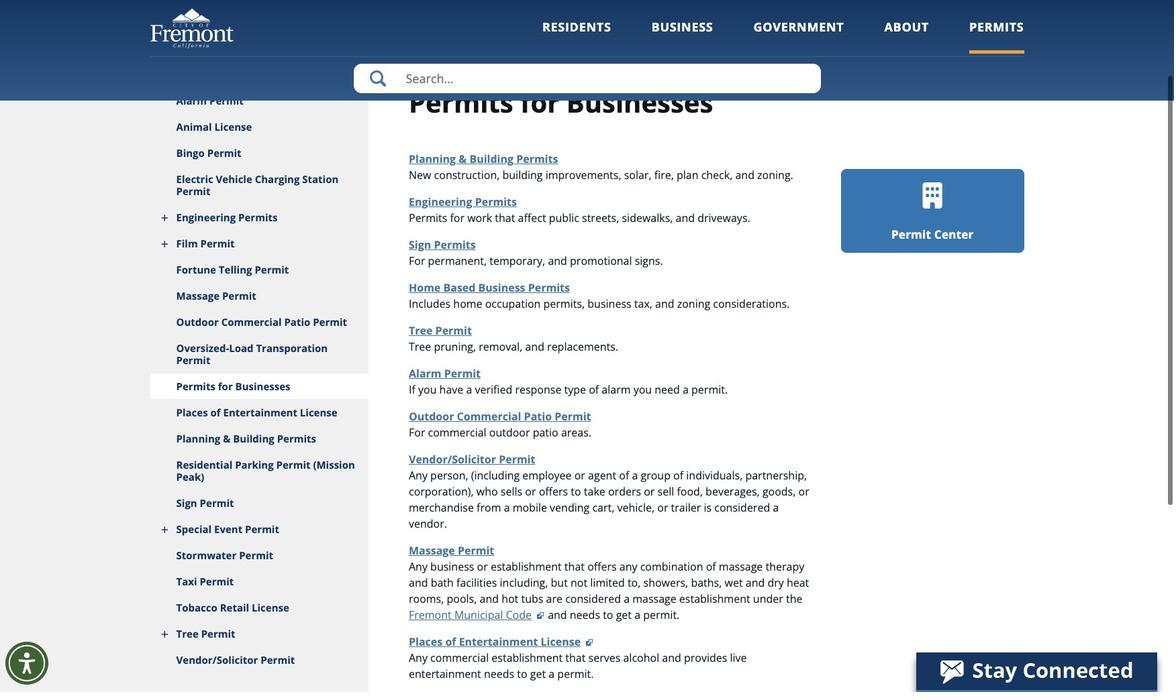 Task type: vqa. For each thing, say whether or not it's contained in the screenshot.
topmost the "at"
no



Task type: describe. For each thing, give the bounding box(es) containing it.
0 vertical spatial outdoor commercial patio permit link
[[150, 311, 369, 337]]

any for massage
[[409, 561, 428, 576]]

& for planning & building permits new construction, building improvements, solar, fire, plan check, and zoning.
[[459, 153, 467, 168]]

alarm
[[602, 384, 631, 399]]

stormwater
[[176, 551, 236, 564]]

oversized-load transporation permit
[[176, 343, 328, 369]]

home
[[409, 282, 441, 297]]

about
[[884, 19, 929, 35]]

tobacco retail license link
[[150, 597, 369, 623]]

person,
[[430, 470, 468, 485]]

permit up 'transporation'
[[313, 317, 347, 330]]

home
[[453, 298, 482, 313]]

any inside places of entertainment license any commercial establishment that serves alcohol and provides live entertainment needs to get a permit.
[[409, 652, 428, 667]]

building for planning & building permits new construction, building improvements, solar, fire, plan check, and zoning.
[[470, 153, 514, 168]]

massage permit
[[176, 291, 256, 304]]

0 horizontal spatial businesses
[[235, 381, 290, 395]]

fortune telling permit
[[176, 265, 289, 278]]

permit down sign permit 'link'
[[245, 524, 279, 538]]

alarm for alarm permit if you have a verified response type of alarm you need a permit.
[[409, 368, 441, 383]]

permit down tobacco retail license
[[201, 629, 235, 642]]

permit center link
[[841, 170, 1024, 254]]

and needs to get a permit.
[[545, 609, 680, 624]]

any
[[620, 561, 637, 576]]

0 vertical spatial planning & building permits link
[[409, 153, 558, 168]]

live
[[730, 652, 747, 667]]

0 horizontal spatial permits link
[[409, 74, 439, 85]]

license down taxi permit link
[[252, 603, 289, 616]]

patio
[[533, 427, 558, 442]]

residential
[[176, 460, 232, 473]]

license up (mission
[[300, 408, 337, 421]]

license down alarm permit
[[215, 122, 252, 135]]

or up mobile
[[525, 486, 536, 501]]

food,
[[677, 486, 703, 501]]

that inside "engineering permits permits for work that affect public streets, sidewalks, and driveways."
[[495, 212, 515, 227]]

0 vertical spatial places of entertainment license link
[[150, 401, 369, 428]]

bath
[[431, 577, 454, 592]]

or down sell
[[657, 502, 668, 517]]

to inside places of entertainment license any commercial establishment that serves alcohol and provides live entertainment needs to get a permit.
[[517, 669, 527, 683]]

business inside massage permit any business or establishment that offers any combination of massage therapy and bath facilities including, but not limited to, showers, baths, wet and dry heat rooms, pools, and hot tubs are considered a massage establishment under the fremont municipal code
[[430, 561, 474, 576]]

oversized-
[[176, 343, 229, 356]]

and inside tree permit tree pruning, removal, and replacements.
[[525, 341, 544, 356]]

government link
[[754, 19, 844, 53]]

entertainment
[[409, 669, 481, 683]]

0 horizontal spatial massage
[[633, 593, 677, 608]]

(including
[[471, 470, 520, 485]]

affect
[[518, 212, 546, 227]]

alarm permit
[[176, 95, 244, 109]]

special
[[176, 524, 212, 538]]

engineering for engineering permits permits for work that affect public streets, sidewalks, and driveways.
[[409, 196, 472, 211]]

commercial for outdoor commercial patio permit for commercial outdoor patio areas.
[[457, 411, 521, 426]]

tax,
[[634, 298, 652, 313]]

animal license link
[[150, 115, 369, 142]]

establishment inside places of entertainment license any commercial establishment that serves alcohol and provides live entertainment needs to get a permit.
[[492, 652, 563, 667]]

permit down the stormwater permit
[[200, 577, 234, 590]]

oversized-load transporation permit link
[[150, 337, 369, 375]]

pools,
[[447, 593, 477, 608]]

outdoor for outdoor commercial patio permit for commercial outdoor patio areas.
[[409, 411, 454, 426]]

tubs
[[521, 593, 543, 608]]

of up food,
[[673, 470, 684, 485]]

vendor/solicitor permit
[[176, 655, 295, 669]]

taxi
[[176, 577, 197, 590]]

event
[[214, 524, 242, 538]]

massage for massage permit any business or establishment that offers any combination of massage therapy and bath facilities including, but not limited to, showers, baths, wet and dry heat rooms, pools, and hot tubs are considered a massage establishment under the fremont municipal code
[[409, 545, 455, 560]]

1 vertical spatial alarm permit link
[[409, 368, 481, 383]]

considerations.
[[713, 298, 790, 313]]

business inside home based business permits includes home occupation permits, business tax, and zoning considerations.
[[478, 282, 525, 297]]

entertainment for places of entertainment license any commercial establishment that serves alcohol and provides live entertainment needs to get a permit.
[[459, 636, 538, 651]]

places for places of entertainment license
[[176, 408, 208, 421]]

who
[[477, 486, 498, 501]]

plan
[[677, 169, 699, 184]]

transporation
[[256, 343, 328, 356]]

telling
[[219, 265, 252, 278]]

including,
[[500, 577, 548, 592]]

stay connected image
[[916, 653, 1156, 691]]

0 vertical spatial vendor/solicitor permit link
[[409, 454, 535, 469]]

1 horizontal spatial business
[[652, 19, 713, 35]]

sign permits link
[[409, 239, 476, 254]]

have
[[439, 384, 463, 399]]

bingo permit link
[[150, 142, 369, 168]]

beverages,
[[706, 486, 760, 501]]

permit inside "residential parking permit (mission peak)"
[[276, 460, 311, 473]]

to inside vendor/solicitor permit any person, (including employee or agent of a group of individuals, partnership, corporation), who sells or offers to take orders or sell food, beverages, goods, or merchandise from a mobile vending cart, vehicle, or trailer is considered a vendor.
[[571, 486, 581, 501]]

building for planning & building permits
[[233, 434, 274, 447]]

and down are
[[548, 609, 567, 624]]

planning for planning & building permits new construction, building improvements, solar, fire, plan check, and zoning.
[[409, 153, 456, 168]]

permit. inside places of entertainment license any commercial establishment that serves alcohol and provides live entertainment needs to get a permit.
[[557, 669, 594, 683]]

based
[[443, 282, 476, 297]]

public
[[549, 212, 579, 227]]

center
[[934, 228, 974, 244]]

1 vertical spatial tree
[[409, 341, 431, 356]]

alarm permit if you have a verified response type of alarm you need a permit.
[[409, 368, 728, 399]]

electric
[[176, 174, 213, 187]]

engineering permits permits for work that affect public streets, sidewalks, and driveways.
[[409, 196, 750, 227]]

verified
[[475, 384, 512, 399]]

heat
[[787, 577, 809, 592]]

planning for planning & building permits
[[176, 434, 220, 447]]

0 vertical spatial needs
[[570, 609, 600, 624]]

permit left 'center'
[[891, 228, 931, 244]]

and inside "engineering permits permits for work that affect public streets, sidewalks, and driveways."
[[676, 212, 695, 227]]

massage for massage permit
[[176, 291, 220, 304]]

businesses inside permits permits for businesses
[[567, 85, 713, 122]]

0 horizontal spatial engineering permits link
[[150, 206, 369, 232]]

or inside massage permit any business or establishment that offers any combination of massage therapy and bath facilities including, but not limited to, showers, baths, wet and dry heat rooms, pools, and hot tubs are considered a massage establishment under the fremont municipal code
[[477, 561, 488, 576]]

vendor/solicitor for vendor/solicitor permit
[[176, 655, 258, 669]]

and up municipal
[[480, 593, 499, 608]]

business inside home based business permits includes home occupation permits, business tax, and zoning considerations.
[[588, 298, 631, 313]]

electric vehicle charging station permit link
[[150, 168, 369, 206]]

group
[[641, 470, 671, 485]]

considered inside massage permit any business or establishment that offers any combination of massage therapy and bath facilities including, but not limited to, showers, baths, wet and dry heat rooms, pools, and hot tubs are considered a massage establishment under the fremont municipal code
[[565, 593, 621, 608]]

residential parking permit (mission peak) link
[[150, 454, 369, 492]]

home based business permits link
[[409, 282, 570, 297]]

vehicle,
[[617, 502, 655, 517]]

and inside places of entertainment license any commercial establishment that serves alcohol and provides live entertainment needs to get a permit.
[[662, 652, 681, 667]]

if
[[409, 384, 415, 399]]

for inside outdoor commercial patio permit for commercial outdoor patio areas.
[[409, 427, 425, 442]]

of up orders
[[619, 470, 629, 485]]

tree permit
[[176, 629, 235, 642]]

permit center
[[891, 228, 974, 244]]

that inside places of entertainment license any commercial establishment that serves alcohol and provides live entertainment needs to get a permit.
[[565, 652, 586, 667]]

permit inside massage permit any business or establishment that offers any combination of massage therapy and bath facilities including, but not limited to, showers, baths, wet and dry heat rooms, pools, and hot tubs are considered a massage establishment under the fremont municipal code
[[458, 545, 494, 560]]

1 vertical spatial establishment
[[679, 593, 750, 608]]

permit down special event permit link
[[239, 551, 273, 564]]

employee
[[523, 470, 572, 485]]

0 vertical spatial massage
[[719, 561, 763, 576]]

of inside massage permit any business or establishment that offers any combination of massage therapy and bath facilities including, but not limited to, showers, baths, wet and dry heat rooms, pools, and hot tubs are considered a massage establishment under the fremont municipal code
[[706, 561, 716, 576]]

vendor/solicitor for vendor/solicitor permit any person, (including employee or agent of a group of individuals, partnership, corporation), who sells or offers to take orders or sell food, beverages, goods, or merchandise from a mobile vending cart, vehicle, or trailer is considered a vendor.
[[409, 454, 496, 469]]

commercial for of
[[430, 652, 489, 667]]

cart,
[[592, 502, 615, 517]]

new
[[409, 169, 431, 184]]

permits,
[[543, 298, 585, 313]]

corporation),
[[409, 486, 474, 501]]

permit down tobacco retail license link
[[261, 655, 295, 669]]

permit inside vendor/solicitor permit any person, (including employee or agent of a group of individuals, partnership, corporation), who sells or offers to take orders or sell food, beverages, goods, or merchandise from a mobile vending cart, vehicle, or trailer is considered a vendor.
[[499, 454, 535, 469]]

outdoor commercial patio permit for commercial outdoor patio areas.
[[409, 411, 591, 442]]

film
[[176, 238, 198, 252]]

zoning.
[[757, 169, 793, 184]]

patio for outdoor commercial patio permit
[[284, 317, 310, 330]]

planning & building permits new construction, building improvements, solar, fire, plan check, and zoning.
[[409, 153, 793, 184]]

and inside sign permits for permanent, temporary, and promotional signs.
[[548, 255, 567, 270]]

occupation
[[485, 298, 541, 313]]

commercial for commercial
[[428, 427, 487, 442]]

provides
[[684, 652, 727, 667]]

0 horizontal spatial planning & building permits link
[[150, 428, 369, 454]]

of down permits for businesses
[[210, 408, 221, 421]]

outdoor for outdoor commercial patio permit
[[176, 317, 219, 330]]

tree for tree permit tree pruning, removal, and replacements.
[[409, 325, 433, 340]]

but
[[551, 577, 568, 592]]

0 vertical spatial establishment
[[491, 561, 562, 576]]

bingo
[[176, 148, 205, 161]]

permits inside home based business permits includes home occupation permits, business tax, and zoning considerations.
[[528, 282, 570, 297]]

check,
[[701, 169, 733, 184]]

merchandise
[[409, 502, 474, 517]]

tobacco
[[176, 603, 217, 616]]

permits inside sign permits for permanent, temporary, and promotional signs.
[[434, 239, 476, 254]]

outdoor commercial patio permit
[[176, 317, 347, 330]]

permit down telling
[[222, 291, 256, 304]]

serves
[[588, 652, 621, 667]]

partnership,
[[746, 470, 807, 485]]

trailer
[[671, 502, 701, 517]]



Task type: locate. For each thing, give the bounding box(es) containing it.
1 horizontal spatial needs
[[570, 609, 600, 624]]

2 vertical spatial for
[[218, 381, 233, 395]]

1 vertical spatial planning & building permits link
[[150, 428, 369, 454]]

or up take
[[575, 470, 585, 485]]

0 vertical spatial massage permit link
[[150, 285, 369, 311]]

and right 'alcohol'
[[662, 652, 681, 667]]

0 vertical spatial considered
[[715, 502, 770, 517]]

1 horizontal spatial tree permit link
[[409, 325, 472, 340]]

permit up have
[[444, 368, 481, 383]]

permit inside tree permit tree pruning, removal, and replacements.
[[435, 325, 472, 340]]

to,
[[628, 577, 641, 592]]

sell
[[658, 486, 674, 501]]

0 horizontal spatial tree permit link
[[150, 623, 369, 649]]

facilities
[[457, 577, 497, 592]]

permit inside alarm permit if you have a verified response type of alarm you need a permit.
[[444, 368, 481, 383]]

tree permit link
[[409, 325, 472, 340], [150, 623, 369, 649]]

and up rooms,
[[409, 577, 428, 592]]

baths,
[[691, 577, 722, 592]]

tree permit link up vendor/solicitor permit
[[150, 623, 369, 649]]

1 vertical spatial places of entertainment license link
[[409, 636, 594, 651]]

1 horizontal spatial outdoor
[[409, 411, 454, 426]]

1 horizontal spatial alarm permit link
[[409, 368, 481, 383]]

orders
[[608, 486, 641, 501]]

to up vending at the bottom of page
[[571, 486, 581, 501]]

and right temporary,
[[548, 255, 567, 270]]

0 vertical spatial massage
[[176, 291, 220, 304]]

permit down engineering permits
[[200, 238, 235, 252]]

0 vertical spatial entertainment
[[223, 408, 297, 421]]

0 vertical spatial engineering
[[409, 196, 472, 211]]

permit. inside alarm permit if you have a verified response type of alarm you need a permit.
[[692, 384, 728, 399]]

vendor/solicitor down tree permit
[[176, 655, 258, 669]]

& up the residential
[[223, 434, 231, 447]]

1 horizontal spatial you
[[634, 384, 652, 399]]

0 horizontal spatial alarm permit link
[[150, 89, 369, 115]]

business left tax,
[[588, 298, 631, 313]]

engineering permits link
[[409, 196, 517, 211], [150, 206, 369, 232]]

permit right parking
[[276, 460, 311, 473]]

engineering for engineering permits
[[176, 212, 236, 226]]

any
[[409, 470, 428, 485], [409, 561, 428, 576], [409, 652, 428, 667]]

entertainment for places of entertainment license
[[223, 408, 297, 421]]

1 vertical spatial considered
[[565, 593, 621, 608]]

1 horizontal spatial engineering
[[409, 196, 472, 211]]

2 for from the top
[[409, 427, 425, 442]]

for down the 'if'
[[409, 427, 425, 442]]

building
[[470, 153, 514, 168], [233, 434, 274, 447]]

1 for from the top
[[409, 255, 425, 270]]

0 vertical spatial sign
[[409, 239, 431, 254]]

alarm inside alarm permit if you have a verified response type of alarm you need a permit.
[[409, 368, 441, 383]]

any inside vendor/solicitor permit any person, (including employee or agent of a group of individuals, partnership, corporation), who sells or offers to take orders or sell food, beverages, goods, or merchandise from a mobile vending cart, vehicle, or trailer is considered a vendor.
[[409, 470, 428, 485]]

1 horizontal spatial sign
[[409, 239, 431, 254]]

offers inside massage permit any business or establishment that offers any combination of massage therapy and bath facilities including, but not limited to, showers, baths, wet and dry heat rooms, pools, and hot tubs are considered a massage establishment under the fremont municipal code
[[588, 561, 617, 576]]

& up 'construction,'
[[459, 153, 467, 168]]

outdoor
[[176, 317, 219, 330], [409, 411, 454, 426]]

1 vertical spatial tree permit link
[[150, 623, 369, 649]]

entertainment down municipal
[[459, 636, 538, 651]]

0 vertical spatial commercial
[[221, 317, 282, 330]]

permit inside 'electric vehicle charging station permit'
[[176, 186, 210, 199]]

driveways.
[[698, 212, 750, 227]]

and right removal, on the left
[[525, 341, 544, 356]]

wet
[[725, 577, 743, 592]]

charging
[[255, 174, 300, 187]]

massage down fortune
[[176, 291, 220, 304]]

from
[[477, 502, 501, 517]]

sign for sign permits for permanent, temporary, and promotional signs.
[[409, 239, 431, 254]]

1 vertical spatial commercial
[[430, 652, 489, 667]]

commercial for outdoor commercial patio permit
[[221, 317, 282, 330]]

1 vertical spatial for
[[450, 212, 465, 227]]

or up facilities
[[477, 561, 488, 576]]

massage permit link up bath on the left
[[409, 545, 494, 560]]

for inside "engineering permits permits for work that affect public streets, sidewalks, and driveways."
[[450, 212, 465, 227]]

any up corporation),
[[409, 470, 428, 485]]

outdoor commercial patio permit link up the outdoor at the bottom left of the page
[[409, 411, 591, 426]]

vendor/solicitor permit link up person,
[[409, 454, 535, 469]]

0 horizontal spatial planning
[[176, 434, 220, 447]]

response
[[515, 384, 562, 399]]

permit up animal license
[[209, 95, 244, 109]]

business up bath on the left
[[430, 561, 474, 576]]

sign up permanent,
[[409, 239, 431, 254]]

0 horizontal spatial building
[[233, 434, 274, 447]]

sign inside 'link'
[[176, 498, 197, 512]]

code
[[506, 609, 532, 624]]

of up baths,
[[706, 561, 716, 576]]

planning & building permits link up parking
[[150, 428, 369, 454]]

and right check,
[[735, 169, 755, 184]]

of up entertainment
[[445, 636, 456, 651]]

0 vertical spatial patio
[[284, 317, 310, 330]]

1 you from the left
[[418, 384, 437, 399]]

places of entertainment license link
[[150, 401, 369, 428], [409, 636, 594, 651]]

areas.
[[561, 427, 591, 442]]

considered down not
[[565, 593, 621, 608]]

establishment down baths,
[[679, 593, 750, 608]]

engineering down new
[[409, 196, 472, 211]]

construction,
[[434, 169, 500, 184]]

rooms,
[[409, 593, 444, 608]]

permits for businesses
[[176, 381, 290, 395]]

includes
[[409, 298, 451, 313]]

engineering permits
[[176, 212, 278, 226]]

get inside places of entertainment license any commercial establishment that serves alcohol and provides live entertainment needs to get a permit.
[[530, 669, 546, 683]]

0 vertical spatial get
[[616, 609, 632, 624]]

streets,
[[582, 212, 619, 227]]

outdoor
[[489, 427, 530, 442]]

permit up permits for businesses
[[176, 355, 210, 369]]

massage up wet
[[719, 561, 763, 576]]

taxi permit
[[176, 577, 234, 590]]

0 vertical spatial alarm permit link
[[150, 89, 369, 115]]

permit up vehicle
[[207, 148, 241, 161]]

mobile
[[513, 502, 547, 517]]

tree permit tree pruning, removal, and replacements.
[[409, 325, 618, 356]]

0 vertical spatial tree
[[409, 325, 433, 340]]

1 vertical spatial business
[[478, 282, 525, 297]]

alarm permit link up animal license
[[150, 89, 369, 115]]

2 vertical spatial establishment
[[492, 652, 563, 667]]

and
[[735, 169, 755, 184], [676, 212, 695, 227], [548, 255, 567, 270], [655, 298, 674, 313], [525, 341, 544, 356], [409, 577, 428, 592], [746, 577, 765, 592], [480, 593, 499, 608], [548, 609, 567, 624], [662, 652, 681, 667]]

is
[[704, 502, 712, 517]]

a inside massage permit any business or establishment that offers any combination of massage therapy and bath facilities including, but not limited to, showers, baths, wet and dry heat rooms, pools, and hot tubs are considered a massage establishment under the fremont municipal code
[[624, 593, 630, 608]]

hot
[[502, 593, 518, 608]]

any up entertainment
[[409, 652, 428, 667]]

vendor.
[[409, 518, 447, 533]]

of inside places of entertainment license any commercial establishment that serves alcohol and provides live entertainment needs to get a permit.
[[445, 636, 456, 651]]

0 vertical spatial to
[[571, 486, 581, 501]]

alarm for alarm permit
[[176, 95, 207, 109]]

1 vertical spatial businesses
[[235, 381, 290, 395]]

2 horizontal spatial permit.
[[692, 384, 728, 399]]

get down code
[[530, 669, 546, 683]]

0 vertical spatial that
[[495, 212, 515, 227]]

2 horizontal spatial to
[[603, 609, 613, 624]]

1 vertical spatial outdoor
[[409, 411, 454, 426]]

1 vertical spatial business
[[430, 561, 474, 576]]

municipal
[[454, 609, 503, 624]]

entertainment inside places of entertainment license any commercial establishment that serves alcohol and provides live entertainment needs to get a permit.
[[459, 636, 538, 651]]

0 vertical spatial planning
[[409, 153, 456, 168]]

office building image
[[919, 184, 947, 212]]

0 horizontal spatial get
[[530, 669, 546, 683]]

considered inside vendor/solicitor permit any person, (including employee or agent of a group of individuals, partnership, corporation), who sells or offers to take orders or sell food, beverages, goods, or merchandise from a mobile vending cart, vehicle, or trailer is considered a vendor.
[[715, 502, 770, 517]]

& inside "planning & building permits new construction, building improvements, solar, fire, plan check, and zoning."
[[459, 153, 467, 168]]

of inside alarm permit if you have a verified response type of alarm you need a permit.
[[589, 384, 599, 399]]

1 horizontal spatial engineering permits link
[[409, 196, 517, 211]]

permits inside "planning & building permits new construction, building improvements, solar, fire, plan check, and zoning."
[[516, 153, 558, 168]]

vendor/solicitor inside vendor/solicitor permit any person, (including employee or agent of a group of individuals, partnership, corporation), who sells or offers to take orders or sell food, beverages, goods, or merchandise from a mobile vending cart, vehicle, or trailer is considered a vendor.
[[409, 454, 496, 469]]

building inside "planning & building permits new construction, building improvements, solar, fire, plan check, and zoning."
[[470, 153, 514, 168]]

film permit link
[[150, 232, 369, 258]]

sign
[[409, 239, 431, 254], [176, 498, 197, 512]]

1 vertical spatial permits link
[[409, 74, 439, 85]]

1 horizontal spatial planning
[[409, 153, 456, 168]]

offers down employee
[[539, 486, 568, 501]]

vendor/solicitor up person,
[[409, 454, 496, 469]]

or left sell
[[644, 486, 655, 501]]

you
[[418, 384, 437, 399], [634, 384, 652, 399]]

engineering inside "engineering permits permits for work that affect public streets, sidewalks, and driveways."
[[409, 196, 472, 211]]

patio inside outdoor commercial patio permit for commercial outdoor patio areas.
[[524, 411, 552, 426]]

places for places of entertainment license any commercial establishment that serves alcohol and provides live entertainment needs to get a permit.
[[409, 636, 443, 651]]

Search text field
[[353, 64, 821, 93]]

alarm
[[176, 95, 207, 109], [409, 368, 441, 383]]

engineering permits link up work
[[409, 196, 517, 211]]

permit. down serves
[[557, 669, 594, 683]]

permit up special event permit
[[200, 498, 234, 512]]

1 vertical spatial that
[[565, 561, 585, 576]]

places down permits for businesses
[[176, 408, 208, 421]]

planning inside "planning & building permits new construction, building improvements, solar, fire, plan check, and zoning."
[[409, 153, 456, 168]]

for inside permits permits for businesses
[[520, 85, 560, 122]]

offers up the limited
[[588, 561, 617, 576]]

improvements,
[[546, 169, 621, 184]]

building up parking
[[233, 434, 274, 447]]

patio up the patio
[[524, 411, 552, 426]]

massage permit link up outdoor commercial patio permit
[[150, 285, 369, 311]]

needs right entertainment
[[484, 669, 514, 683]]

2 vertical spatial tree
[[176, 629, 199, 642]]

permit inside oversized-load transporation permit
[[176, 355, 210, 369]]

1 horizontal spatial outdoor commercial patio permit link
[[409, 411, 591, 426]]

1 horizontal spatial alarm
[[409, 368, 441, 383]]

vending
[[550, 502, 590, 517]]

planning inside planning & building permits link
[[176, 434, 220, 447]]

and left dry
[[746, 577, 765, 592]]

1 vertical spatial outdoor commercial patio permit link
[[409, 411, 591, 426]]

permit up areas.
[[555, 411, 591, 426]]

1 horizontal spatial massage
[[719, 561, 763, 576]]

fortune telling permit link
[[150, 258, 369, 285]]

entertainment
[[223, 408, 297, 421], [459, 636, 538, 651]]

0 horizontal spatial commercial
[[221, 317, 282, 330]]

about link
[[884, 19, 929, 53]]

0 vertical spatial any
[[409, 470, 428, 485]]

0 vertical spatial tree permit link
[[409, 325, 472, 340]]

fire,
[[654, 169, 674, 184]]

that
[[495, 212, 515, 227], [565, 561, 585, 576], [565, 652, 586, 667]]

outdoor up oversized-
[[176, 317, 219, 330]]

permanent,
[[428, 255, 487, 270]]

and inside "planning & building permits new construction, building improvements, solar, fire, plan check, and zoning."
[[735, 169, 755, 184]]

0 horizontal spatial outdoor
[[176, 317, 219, 330]]

1 horizontal spatial permit.
[[643, 609, 680, 624]]

individuals,
[[686, 470, 743, 485]]

or right goods, on the right of the page
[[799, 486, 809, 501]]

1 vertical spatial needs
[[484, 669, 514, 683]]

outdoor inside outdoor commercial patio permit for commercial outdoor patio areas.
[[409, 411, 454, 426]]

0 horizontal spatial &
[[223, 434, 231, 447]]

permit
[[209, 95, 244, 109], [207, 148, 241, 161], [176, 186, 210, 199], [891, 228, 931, 244], [200, 238, 235, 252], [255, 265, 289, 278], [222, 291, 256, 304], [313, 317, 347, 330], [435, 325, 472, 340], [176, 355, 210, 369], [444, 368, 481, 383], [555, 411, 591, 426], [499, 454, 535, 469], [276, 460, 311, 473], [200, 498, 234, 512], [245, 524, 279, 538], [458, 545, 494, 560], [239, 551, 273, 564], [200, 577, 234, 590], [201, 629, 235, 642], [261, 655, 295, 669]]

1 horizontal spatial massage
[[409, 545, 455, 560]]

fremont municipal code link
[[409, 609, 545, 624]]

that up not
[[565, 561, 585, 576]]

permit. down showers,
[[643, 609, 680, 624]]

pruning,
[[434, 341, 476, 356]]

massage down the vendor.
[[409, 545, 455, 560]]

peak)
[[176, 472, 204, 485]]

residents link
[[542, 19, 611, 53]]

fortune
[[176, 265, 216, 278]]

sign for sign permit
[[176, 498, 197, 512]]

commercial inside places of entertainment license any commercial establishment that serves alcohol and provides live entertainment needs to get a permit.
[[430, 652, 489, 667]]

0 horizontal spatial entertainment
[[223, 408, 297, 421]]

planning up the residential
[[176, 434, 220, 447]]

permits permits for businesses
[[409, 74, 713, 122]]

offers inside vendor/solicitor permit any person, (including employee or agent of a group of individuals, partnership, corporation), who sells or offers to take orders or sell food, beverages, goods, or merchandise from a mobile vending cart, vehicle, or trailer is considered a vendor.
[[539, 486, 568, 501]]

needs down not
[[570, 609, 600, 624]]

outdoor down the 'if'
[[409, 411, 454, 426]]

permit.
[[692, 384, 728, 399], [643, 609, 680, 624], [557, 669, 594, 683]]

alarm up animal
[[176, 95, 207, 109]]

and inside home based business permits includes home occupation permits, business tax, and zoning considerations.
[[655, 298, 674, 313]]

0 vertical spatial commercial
[[428, 427, 487, 442]]

1 horizontal spatial vendor/solicitor permit link
[[409, 454, 535, 469]]

1 vertical spatial massage permit link
[[409, 545, 494, 560]]

you right the 'if'
[[418, 384, 437, 399]]

1 horizontal spatial places of entertainment license link
[[409, 636, 594, 651]]

and right tax,
[[655, 298, 674, 313]]

patio for outdoor commercial patio permit for commercial outdoor patio areas.
[[524, 411, 552, 426]]

vendor/solicitor permit link down tobacco retail license link
[[150, 649, 369, 675]]

1 horizontal spatial massage permit link
[[409, 545, 494, 560]]

any for vendor/solicitor
[[409, 470, 428, 485]]

animal
[[176, 122, 212, 135]]

permits
[[969, 19, 1024, 35], [409, 74, 439, 85], [409, 85, 513, 122], [516, 153, 558, 168], [475, 196, 517, 211], [409, 212, 447, 227], [238, 212, 278, 226], [434, 239, 476, 254], [528, 282, 570, 297], [176, 381, 215, 395], [277, 434, 316, 447]]

1 horizontal spatial get
[[616, 609, 632, 624]]

license down are
[[541, 636, 581, 651]]

tree down tobacco
[[176, 629, 199, 642]]

you left need
[[634, 384, 652, 399]]

1 horizontal spatial commercial
[[457, 411, 521, 426]]

commercial inside outdoor commercial patio permit for commercial outdoor patio areas.
[[457, 411, 521, 426]]

massage down showers,
[[633, 593, 677, 608]]

3 any from the top
[[409, 652, 428, 667]]

for
[[520, 85, 560, 122], [450, 212, 465, 227], [218, 381, 233, 395]]

a
[[466, 384, 472, 399], [683, 384, 689, 399], [632, 470, 638, 485], [504, 502, 510, 517], [773, 502, 779, 517], [624, 593, 630, 608], [635, 609, 641, 624], [549, 669, 555, 683]]

0 vertical spatial permits link
[[969, 19, 1024, 53]]

1 horizontal spatial permits link
[[969, 19, 1024, 53]]

0 horizontal spatial business
[[478, 282, 525, 297]]

special event permit
[[176, 524, 279, 538]]

0 horizontal spatial places
[[176, 408, 208, 421]]

alarm up the 'if'
[[409, 368, 441, 383]]

a inside places of entertainment license any commercial establishment that serves alcohol and provides live entertainment needs to get a permit.
[[549, 669, 555, 683]]

sign inside sign permits for permanent, temporary, and promotional signs.
[[409, 239, 431, 254]]

tobacco retail license
[[176, 603, 289, 616]]

2 vertical spatial to
[[517, 669, 527, 683]]

1 horizontal spatial business
[[588, 298, 631, 313]]

under
[[753, 593, 783, 608]]

permit inside outdoor commercial patio permit for commercial outdoor patio areas.
[[555, 411, 591, 426]]

to down the limited
[[603, 609, 613, 624]]

0 horizontal spatial sign
[[176, 498, 197, 512]]

1 any from the top
[[409, 470, 428, 485]]

patio up 'transporation'
[[284, 317, 310, 330]]

1 vertical spatial any
[[409, 561, 428, 576]]

outdoor commercial patio permit link up load
[[150, 311, 369, 337]]

commercial
[[428, 427, 487, 442], [430, 652, 489, 667]]

tree left the pruning,
[[409, 341, 431, 356]]

permit down bingo
[[176, 186, 210, 199]]

parking
[[235, 460, 274, 473]]

work
[[467, 212, 492, 227]]

0 horizontal spatial vendor/solicitor
[[176, 655, 258, 669]]

showers,
[[643, 577, 688, 592]]

engineering up film permit
[[176, 212, 236, 226]]

establishment
[[491, 561, 562, 576], [679, 593, 750, 608], [492, 652, 563, 667]]

that right work
[[495, 212, 515, 227]]

0 horizontal spatial massage
[[176, 291, 220, 304]]

needs inside places of entertainment license any commercial establishment that serves alcohol and provides live entertainment needs to get a permit.
[[484, 669, 514, 683]]

fremont
[[409, 609, 452, 624]]

1 vertical spatial vendor/solicitor permit link
[[150, 649, 369, 675]]

permit down "film permit" link
[[255, 265, 289, 278]]

0 horizontal spatial vendor/solicitor permit link
[[150, 649, 369, 675]]

building up 'construction,'
[[470, 153, 514, 168]]

1 vertical spatial building
[[233, 434, 274, 447]]

stormwater permit link
[[150, 544, 369, 571]]

2 you from the left
[[634, 384, 652, 399]]

any inside massage permit any business or establishment that offers any combination of massage therapy and bath facilities including, but not limited to, showers, baths, wet and dry heat rooms, pools, and hot tubs are considered a massage establishment under the fremont municipal code
[[409, 561, 428, 576]]

entertainment down 'permits for businesses' link
[[223, 408, 297, 421]]

0 vertical spatial business
[[588, 298, 631, 313]]

for inside sign permits for permanent, temporary, and promotional signs.
[[409, 255, 425, 270]]

license inside places of entertainment license any commercial establishment that serves alcohol and provides live entertainment needs to get a permit.
[[541, 636, 581, 651]]

0 horizontal spatial you
[[418, 384, 437, 399]]

0 horizontal spatial patio
[[284, 317, 310, 330]]

commercial down have
[[428, 427, 487, 442]]

massage inside massage permit any business or establishment that offers any combination of massage therapy and bath facilities including, but not limited to, showers, baths, wet and dry heat rooms, pools, and hot tubs are considered a massage establishment under the fremont municipal code
[[409, 545, 455, 560]]

replacements.
[[547, 341, 618, 356]]

1 vertical spatial &
[[223, 434, 231, 447]]

establishment up including,
[[491, 561, 562, 576]]

0 vertical spatial vendor/solicitor
[[409, 454, 496, 469]]

establishment down code
[[492, 652, 563, 667]]

0 vertical spatial permit.
[[692, 384, 728, 399]]

0 horizontal spatial offers
[[539, 486, 568, 501]]

special event permit link
[[150, 518, 369, 544]]

0 horizontal spatial engineering
[[176, 212, 236, 226]]

1 horizontal spatial entertainment
[[459, 636, 538, 651]]

1 vertical spatial for
[[409, 427, 425, 442]]

0 vertical spatial places
[[176, 408, 208, 421]]

0 vertical spatial outdoor
[[176, 317, 219, 330]]

commercial up entertainment
[[430, 652, 489, 667]]

&
[[459, 153, 467, 168], [223, 434, 231, 447]]

business
[[652, 19, 713, 35], [478, 282, 525, 297]]

planning & building permits link up 'construction,'
[[409, 153, 558, 168]]

for inside 'permits for businesses' link
[[218, 381, 233, 395]]

commercial inside outdoor commercial patio permit for commercial outdoor patio areas.
[[428, 427, 487, 442]]

residents
[[542, 19, 611, 35]]

tree permit link up the pruning,
[[409, 325, 472, 340]]

1 horizontal spatial to
[[571, 486, 581, 501]]

combination
[[640, 561, 703, 576]]

of
[[589, 384, 599, 399], [210, 408, 221, 421], [619, 470, 629, 485], [673, 470, 684, 485], [706, 561, 716, 576], [445, 636, 456, 651]]

planning & building permits link
[[409, 153, 558, 168], [150, 428, 369, 454]]

limited
[[590, 577, 625, 592]]

1 horizontal spatial places
[[409, 636, 443, 651]]

sidewalks,
[[622, 212, 673, 227]]

places of entertainment license link down code
[[409, 636, 594, 651]]

building
[[503, 169, 543, 184]]

places inside places of entertainment license any commercial establishment that serves alcohol and provides live entertainment needs to get a permit.
[[409, 636, 443, 651]]

1 horizontal spatial for
[[450, 212, 465, 227]]

removal,
[[479, 341, 523, 356]]

tree for tree permit
[[176, 629, 199, 642]]

that inside massage permit any business or establishment that offers any combination of massage therapy and bath facilities including, but not limited to, showers, baths, wet and dry heat rooms, pools, and hot tubs are considered a massage establishment under the fremont municipal code
[[565, 561, 585, 576]]

0 vertical spatial for
[[409, 255, 425, 270]]

permits for businesses link
[[150, 375, 369, 401]]

2 any from the top
[[409, 561, 428, 576]]

& for planning & building permits
[[223, 434, 231, 447]]



